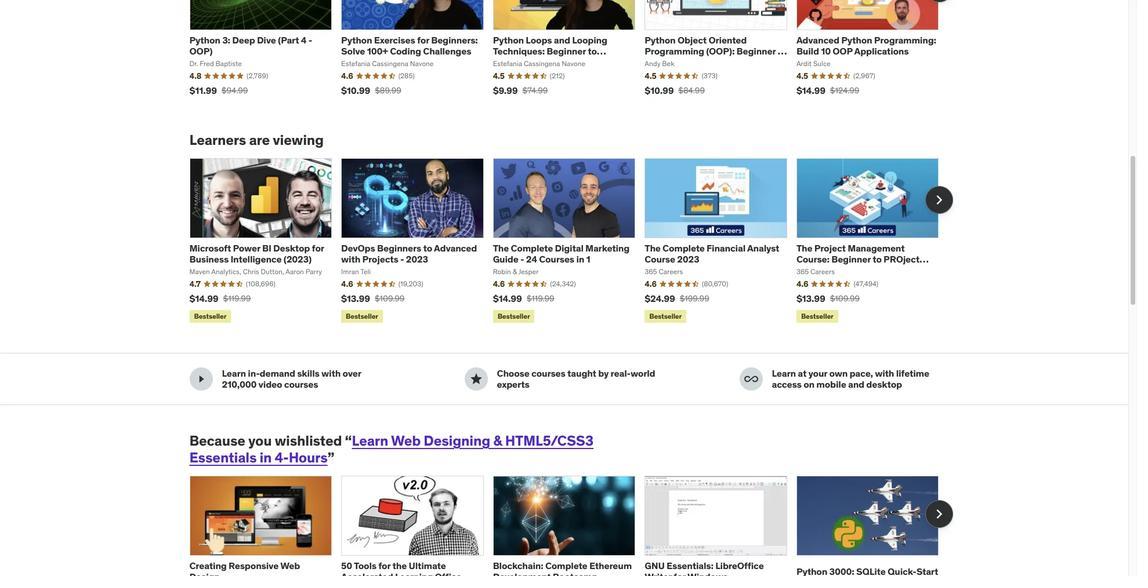 Task type: vqa. For each thing, say whether or not it's contained in the screenshot.
bottom and
yes



Task type: locate. For each thing, give the bounding box(es) containing it.
next image
[[930, 506, 948, 524]]

2 horizontal spatial -
[[521, 254, 524, 265]]

web right "responsive"
[[280, 561, 300, 572]]

ultimate
[[409, 561, 446, 572]]

complete inside blockchain: complete ethereum development bootcamp
[[545, 561, 588, 572]]

windows
[[688, 572, 728, 577]]

the inside the project management course: beginner to project manager
[[797, 242, 813, 254]]

0 horizontal spatial beginner
[[547, 45, 586, 57]]

python inside python exercises for beginners: solve 100+ coding challenges
[[341, 34, 372, 46]]

courses inside learn in-demand skills with over 210,000 video courses
[[284, 379, 318, 391]]

1 horizontal spatial medium image
[[469, 373, 483, 387]]

and inside learn at your own pace, with lifetime access on mobile and desktop
[[848, 379, 865, 391]]

python inside python loops and looping techniques: beginner to advanced
[[493, 34, 524, 46]]

1 medium image from the left
[[194, 373, 208, 387]]

medium image
[[194, 373, 208, 387], [469, 373, 483, 387], [744, 373, 758, 387]]

essentials
[[189, 449, 257, 467]]

beginner
[[547, 45, 586, 57], [737, 45, 776, 57], [832, 254, 871, 265]]

to inside devops beginners to advanced with projects - 2023
[[423, 242, 432, 254]]

- right 4
[[309, 34, 312, 46]]

0 vertical spatial advanced
[[797, 34, 840, 46]]

in inside learn web designing & html5/css3 essentials in 4-hours
[[260, 449, 272, 467]]

blockchain:
[[493, 561, 544, 572]]

with inside devops beginners to advanced with projects - 2023
[[341, 254, 360, 265]]

1 horizontal spatial -
[[400, 254, 404, 265]]

- right projects
[[400, 254, 404, 265]]

to left 'build'
[[778, 45, 787, 57]]

and
[[554, 34, 570, 46], [848, 379, 865, 391]]

- inside devops beginners to advanced with projects - 2023
[[400, 254, 404, 265]]

to right "beginners"
[[423, 242, 432, 254]]

complete inside the complete digital marketing guide - 24 courses in 1
[[511, 242, 553, 254]]

web inside creating responsive web design
[[280, 561, 300, 572]]

by
[[598, 368, 609, 380]]

and right own
[[848, 379, 865, 391]]

1 horizontal spatial 2023
[[677, 254, 699, 265]]

with right the pace,
[[875, 368, 894, 380]]

0 vertical spatial web
[[391, 432, 421, 450]]

build
[[797, 45, 819, 57]]

the right marketing
[[645, 242, 661, 254]]

learn inside learn at your own pace, with lifetime access on mobile and desktop
[[772, 368, 796, 380]]

0 horizontal spatial medium image
[[194, 373, 208, 387]]

management
[[848, 242, 905, 254]]

learn right the "
[[352, 432, 388, 450]]

4 python from the left
[[645, 34, 676, 46]]

carousel element for learners are viewing
[[189, 158, 953, 326]]

- inside python 3: deep dive (part 4 - oop)
[[309, 34, 312, 46]]

designing
[[424, 432, 490, 450]]

1
[[586, 254, 590, 265]]

learn
[[222, 368, 246, 380], [772, 368, 796, 380], [352, 432, 388, 450]]

python up pro
[[645, 34, 676, 46]]

python 3: deep dive (part 4 - oop)
[[189, 34, 312, 57]]

medium image left access
[[744, 373, 758, 387]]

python for python loops and looping techniques: beginner to advanced
[[493, 34, 524, 46]]

next image
[[930, 191, 948, 209]]

for inside python exercises for beginners: solve 100+ coding challenges
[[417, 34, 429, 46]]

python for python object oriented programming (oop): beginner to pro
[[645, 34, 676, 46]]

carousel element
[[189, 158, 953, 326], [189, 476, 953, 577]]

- for projects
[[400, 254, 404, 265]]

2 horizontal spatial advanced
[[797, 34, 840, 46]]

50 tools for the ultimate accelerated learning office
[[341, 561, 462, 577]]

2 2023 from the left
[[677, 254, 699, 265]]

2 vertical spatial advanced
[[434, 242, 477, 254]]

beginner for oriented
[[737, 45, 776, 57]]

access
[[772, 379, 802, 391]]

in left 4-
[[260, 449, 272, 467]]

courses left taught at bottom
[[532, 368, 566, 380]]

the
[[493, 242, 509, 254], [645, 242, 661, 254], [797, 242, 813, 254]]

210,000
[[222, 379, 257, 391]]

beginner inside python object oriented programming (oop): beginner to pro
[[737, 45, 776, 57]]

0 vertical spatial carousel element
[[189, 158, 953, 326]]

python inside python object oriented programming (oop): beginner to pro
[[645, 34, 676, 46]]

for right writer
[[674, 572, 686, 577]]

your
[[809, 368, 828, 380]]

0 horizontal spatial with
[[322, 368, 341, 380]]

beginner inside the project management course: beginner to project manager
[[832, 254, 871, 265]]

the inside the complete digital marketing guide - 24 courses in 1
[[493, 242, 509, 254]]

learners are viewing
[[189, 131, 324, 149]]

the complete financial analyst course 2023
[[645, 242, 780, 265]]

2 horizontal spatial medium image
[[744, 373, 758, 387]]

gnu
[[645, 561, 665, 572]]

in
[[576, 254, 584, 265], [260, 449, 272, 467]]

blockchain: complete ethereum development bootcamp
[[493, 561, 632, 577]]

in left 1
[[576, 254, 584, 265]]

2023 right course
[[677, 254, 699, 265]]

learn left at
[[772, 368, 796, 380]]

viewing
[[273, 131, 324, 149]]

the complete digital marketing guide - 24 courses in 1
[[493, 242, 630, 265]]

learn for in-
[[222, 368, 246, 380]]

1 vertical spatial web
[[280, 561, 300, 572]]

2023
[[406, 254, 428, 265], [677, 254, 699, 265]]

python inside python 3: deep dive (part 4 - oop)
[[189, 34, 220, 46]]

analyst
[[747, 242, 780, 254]]

choose
[[497, 368, 530, 380]]

office
[[435, 572, 462, 577]]

and right "loops"
[[554, 34, 570, 46]]

gnu essentials: libreoffice writer for windows
[[645, 561, 764, 577]]

with left over
[[322, 368, 341, 380]]

gnu essentials: libreoffice writer for windows link
[[645, 561, 764, 577]]

oriented
[[709, 34, 747, 46]]

1 horizontal spatial beginner
[[737, 45, 776, 57]]

0 horizontal spatial in
[[260, 449, 272, 467]]

3 python from the left
[[493, 34, 524, 46]]

1 horizontal spatial with
[[341, 254, 360, 265]]

complete
[[511, 242, 553, 254], [663, 242, 705, 254], [545, 561, 588, 572]]

2023 right projects
[[406, 254, 428, 265]]

learn for at
[[772, 368, 796, 380]]

power
[[233, 242, 260, 254]]

the left 24
[[493, 242, 509, 254]]

to
[[588, 45, 597, 57], [778, 45, 787, 57], [423, 242, 432, 254], [873, 254, 882, 265]]

0 horizontal spatial advanced
[[434, 242, 477, 254]]

0 horizontal spatial and
[[554, 34, 570, 46]]

learning
[[395, 572, 433, 577]]

2 medium image from the left
[[469, 373, 483, 387]]

video
[[259, 379, 282, 391]]

beginner inside python loops and looping techniques: beginner to advanced
[[547, 45, 586, 57]]

1 vertical spatial carousel element
[[189, 476, 953, 577]]

1 horizontal spatial and
[[848, 379, 865, 391]]

2 carousel element from the top
[[189, 476, 953, 577]]

to left 'project'
[[873, 254, 882, 265]]

0 horizontal spatial the
[[493, 242, 509, 254]]

web
[[391, 432, 421, 450], [280, 561, 300, 572]]

&
[[493, 432, 502, 450]]

1 horizontal spatial learn
[[352, 432, 388, 450]]

2 horizontal spatial with
[[875, 368, 894, 380]]

2 horizontal spatial beginner
[[832, 254, 871, 265]]

1 horizontal spatial the
[[645, 242, 661, 254]]

-
[[309, 34, 312, 46], [400, 254, 404, 265], [521, 254, 524, 265]]

in inside the complete digital marketing guide - 24 courses in 1
[[576, 254, 584, 265]]

for right (2023)
[[312, 242, 324, 254]]

the complete digital marketing guide - 24 courses in 1 link
[[493, 242, 630, 265]]

over
[[343, 368, 361, 380]]

python exercises for beginners: solve 100+ coding challenges
[[341, 34, 478, 57]]

python right 10
[[842, 34, 872, 46]]

1 vertical spatial in
[[260, 449, 272, 467]]

tools
[[354, 561, 377, 572]]

3 the from the left
[[797, 242, 813, 254]]

with inside learn in-demand skills with over 210,000 video courses
[[322, 368, 341, 380]]

mobile
[[817, 379, 846, 391]]

0 vertical spatial in
[[576, 254, 584, 265]]

with left projects
[[341, 254, 360, 265]]

devops beginners to advanced with projects - 2023 link
[[341, 242, 477, 265]]

learn web designing & html5/css3 essentials in 4-hours link
[[189, 432, 594, 467]]

python 3: deep dive (part 4 - oop) link
[[189, 34, 312, 57]]

1 vertical spatial advanced
[[493, 56, 536, 68]]

python left 3:
[[189, 34, 220, 46]]

- left 24
[[521, 254, 524, 265]]

for inside gnu essentials: libreoffice writer for windows
[[674, 572, 686, 577]]

the inside the complete financial analyst course 2023
[[645, 242, 661, 254]]

to right "loops"
[[588, 45, 597, 57]]

learn inside learn web designing & html5/css3 essentials in 4-hours
[[352, 432, 388, 450]]

devops beginners to advanced with projects - 2023
[[341, 242, 477, 265]]

1 horizontal spatial web
[[391, 432, 421, 450]]

learn left in- in the bottom of the page
[[222, 368, 246, 380]]

2 horizontal spatial learn
[[772, 368, 796, 380]]

web left designing
[[391, 432, 421, 450]]

project
[[884, 254, 920, 265]]

pro
[[645, 56, 660, 68]]

intelligence
[[231, 254, 282, 265]]

2 the from the left
[[645, 242, 661, 254]]

the up manager
[[797, 242, 813, 254]]

learn inside learn in-demand skills with over 210,000 video courses
[[222, 368, 246, 380]]

3 medium image from the left
[[744, 373, 758, 387]]

courses inside "choose courses taught by real-world experts"
[[532, 368, 566, 380]]

for right "exercises"
[[417, 34, 429, 46]]

1 vertical spatial and
[[848, 379, 865, 391]]

python left "loops"
[[493, 34, 524, 46]]

beginner for and
[[547, 45, 586, 57]]

1 horizontal spatial advanced
[[493, 56, 536, 68]]

carousel element for because you wishlisted "
[[189, 476, 953, 577]]

oop
[[833, 45, 853, 57]]

the
[[393, 561, 407, 572]]

python
[[189, 34, 220, 46], [341, 34, 372, 46], [493, 34, 524, 46], [645, 34, 676, 46], [842, 34, 872, 46]]

courses right video
[[284, 379, 318, 391]]

2 python from the left
[[341, 34, 372, 46]]

carousel element containing microsoft power bi desktop for business intelligence (2023)
[[189, 158, 953, 326]]

0 horizontal spatial web
[[280, 561, 300, 572]]

1 2023 from the left
[[406, 254, 428, 265]]

guide
[[493, 254, 519, 265]]

carousel element containing creating responsive web design
[[189, 476, 953, 577]]

in-
[[248, 368, 260, 380]]

2 horizontal spatial the
[[797, 242, 813, 254]]

learn web designing & html5/css3 essentials in 4-hours
[[189, 432, 594, 467]]

1 horizontal spatial in
[[576, 254, 584, 265]]

business
[[189, 254, 229, 265]]

0 horizontal spatial 2023
[[406, 254, 428, 265]]

with for projects
[[341, 254, 360, 265]]

creating responsive web design
[[189, 561, 300, 577]]

1 python from the left
[[189, 34, 220, 46]]

1 the from the left
[[493, 242, 509, 254]]

exercises
[[374, 34, 415, 46]]

0 horizontal spatial -
[[309, 34, 312, 46]]

medium image left 210,000
[[194, 373, 208, 387]]

medium image left experts
[[469, 373, 483, 387]]

1 horizontal spatial courses
[[532, 368, 566, 380]]

advanced
[[797, 34, 840, 46], [493, 56, 536, 68], [434, 242, 477, 254]]

0 vertical spatial and
[[554, 34, 570, 46]]

python left "exercises"
[[341, 34, 372, 46]]

for left the on the left of the page
[[379, 561, 391, 572]]

1 carousel element from the top
[[189, 158, 953, 326]]

5 python from the left
[[842, 34, 872, 46]]

0 horizontal spatial courses
[[284, 379, 318, 391]]

blockchain: complete ethereum development bootcamp link
[[493, 561, 632, 577]]

medium image for learn at your own pace, with lifetime access on mobile and desktop
[[744, 373, 758, 387]]

python loops and looping techniques: beginner to advanced
[[493, 34, 607, 68]]

50 tools for the ultimate accelerated learning office link
[[341, 561, 462, 577]]

for
[[417, 34, 429, 46], [312, 242, 324, 254], [379, 561, 391, 572], [674, 572, 686, 577]]

0 horizontal spatial learn
[[222, 368, 246, 380]]



Task type: describe. For each thing, give the bounding box(es) containing it.
responsive
[[229, 561, 279, 572]]

desktop
[[273, 242, 310, 254]]

4-
[[275, 449, 289, 467]]

are
[[249, 131, 270, 149]]

own
[[829, 368, 848, 380]]

ethereum
[[590, 561, 632, 572]]

challenges
[[423, 45, 471, 57]]

marketing
[[586, 242, 630, 254]]

"
[[328, 449, 335, 467]]

at
[[798, 368, 807, 380]]

50
[[341, 561, 352, 572]]

3:
[[222, 34, 230, 46]]

complete for because you wishlisted "
[[545, 561, 588, 572]]

devops
[[341, 242, 375, 254]]

on
[[804, 379, 815, 391]]

experts
[[497, 379, 530, 391]]

bootcamp
[[553, 572, 598, 577]]

programming
[[645, 45, 704, 57]]

advanced python programming: build 10 oop applications
[[797, 34, 937, 57]]

taught
[[568, 368, 596, 380]]

advanced inside python loops and looping techniques: beginner to advanced
[[493, 56, 536, 68]]

with for over
[[322, 368, 341, 380]]

web inside learn web designing & html5/css3 essentials in 4-hours
[[391, 432, 421, 450]]

advanced inside devops beginners to advanced with projects - 2023
[[434, 242, 477, 254]]

programming:
[[874, 34, 937, 46]]

advanced python programming: build 10 oop applications link
[[797, 34, 937, 57]]

4
[[301, 34, 307, 46]]

accelerated
[[341, 572, 393, 577]]

(part
[[278, 34, 299, 46]]

(2023)
[[284, 254, 312, 265]]

with inside learn at your own pace, with lifetime access on mobile and desktop
[[875, 368, 894, 380]]

and inside python loops and looping techniques: beginner to advanced
[[554, 34, 570, 46]]

real-
[[611, 368, 631, 380]]

writer
[[645, 572, 672, 577]]

course
[[645, 254, 675, 265]]

24
[[526, 254, 537, 265]]

"
[[345, 432, 352, 450]]

medium image for learn in-demand skills with over 210,000 video courses
[[194, 373, 208, 387]]

python loops and looping techniques: beginner to advanced link
[[493, 34, 607, 68]]

2023 inside devops beginners to advanced with projects - 2023
[[406, 254, 428, 265]]

to inside python object oriented programming (oop): beginner to pro
[[778, 45, 787, 57]]

digital
[[555, 242, 584, 254]]

the for the complete financial analyst course 2023
[[645, 242, 661, 254]]

complete inside the complete financial analyst course 2023
[[663, 242, 705, 254]]

medium image for choose courses taught by real-world experts
[[469, 373, 483, 387]]

the for the complete digital marketing guide - 24 courses in 1
[[493, 242, 509, 254]]

microsoft
[[189, 242, 231, 254]]

looping
[[572, 34, 607, 46]]

demand
[[260, 368, 295, 380]]

python exercises for beginners: solve 100+ coding challenges link
[[341, 34, 478, 57]]

techniques:
[[493, 45, 545, 57]]

microsoft power bi desktop for business intelligence (2023) link
[[189, 242, 324, 265]]

- inside the complete digital marketing guide - 24 courses in 1
[[521, 254, 524, 265]]

beginners
[[377, 242, 421, 254]]

financial
[[707, 242, 746, 254]]

wishlisted
[[275, 432, 342, 450]]

the for the project management course: beginner to project manager
[[797, 242, 813, 254]]

manager
[[797, 265, 835, 276]]

for inside microsoft power bi desktop for business intelligence (2023)
[[312, 242, 324, 254]]

complete for learners are viewing
[[511, 242, 553, 254]]

- for 4
[[309, 34, 312, 46]]

the project management course: beginner to project manager
[[797, 242, 920, 276]]

learn at your own pace, with lifetime access on mobile and desktop
[[772, 368, 930, 391]]

development
[[493, 572, 551, 577]]

applications
[[855, 45, 909, 57]]

course:
[[797, 254, 830, 265]]

deep
[[232, 34, 255, 46]]

choose courses taught by real-world experts
[[497, 368, 655, 391]]

oop)
[[189, 45, 213, 57]]

python for python exercises for beginners: solve 100+ coding challenges
[[341, 34, 372, 46]]

design
[[189, 572, 220, 577]]

essentials:
[[667, 561, 714, 572]]

10
[[821, 45, 831, 57]]

for inside 50 tools for the ultimate accelerated learning office
[[379, 561, 391, 572]]

(oop):
[[706, 45, 735, 57]]

python inside the advanced python programming: build 10 oop applications
[[842, 34, 872, 46]]

2023 inside the complete financial analyst course 2023
[[677, 254, 699, 265]]

to inside python loops and looping techniques: beginner to advanced
[[588, 45, 597, 57]]

learn for web
[[352, 432, 388, 450]]

to inside the project management course: beginner to project manager
[[873, 254, 882, 265]]

creating
[[189, 561, 227, 572]]

courses
[[539, 254, 575, 265]]

python object oriented programming (oop): beginner to pro
[[645, 34, 787, 68]]

hours
[[289, 449, 328, 467]]

project
[[815, 242, 846, 254]]

dive
[[257, 34, 276, 46]]

advanced inside the advanced python programming: build 10 oop applications
[[797, 34, 840, 46]]

creating responsive web design link
[[189, 561, 300, 577]]

100+
[[367, 45, 388, 57]]

object
[[678, 34, 707, 46]]

world
[[631, 368, 655, 380]]

python for python 3: deep dive (part 4 - oop)
[[189, 34, 220, 46]]

microsoft power bi desktop for business intelligence (2023)
[[189, 242, 324, 265]]

loops
[[526, 34, 552, 46]]

projects
[[362, 254, 399, 265]]

the project management course: beginner to project manager link
[[797, 242, 929, 276]]



